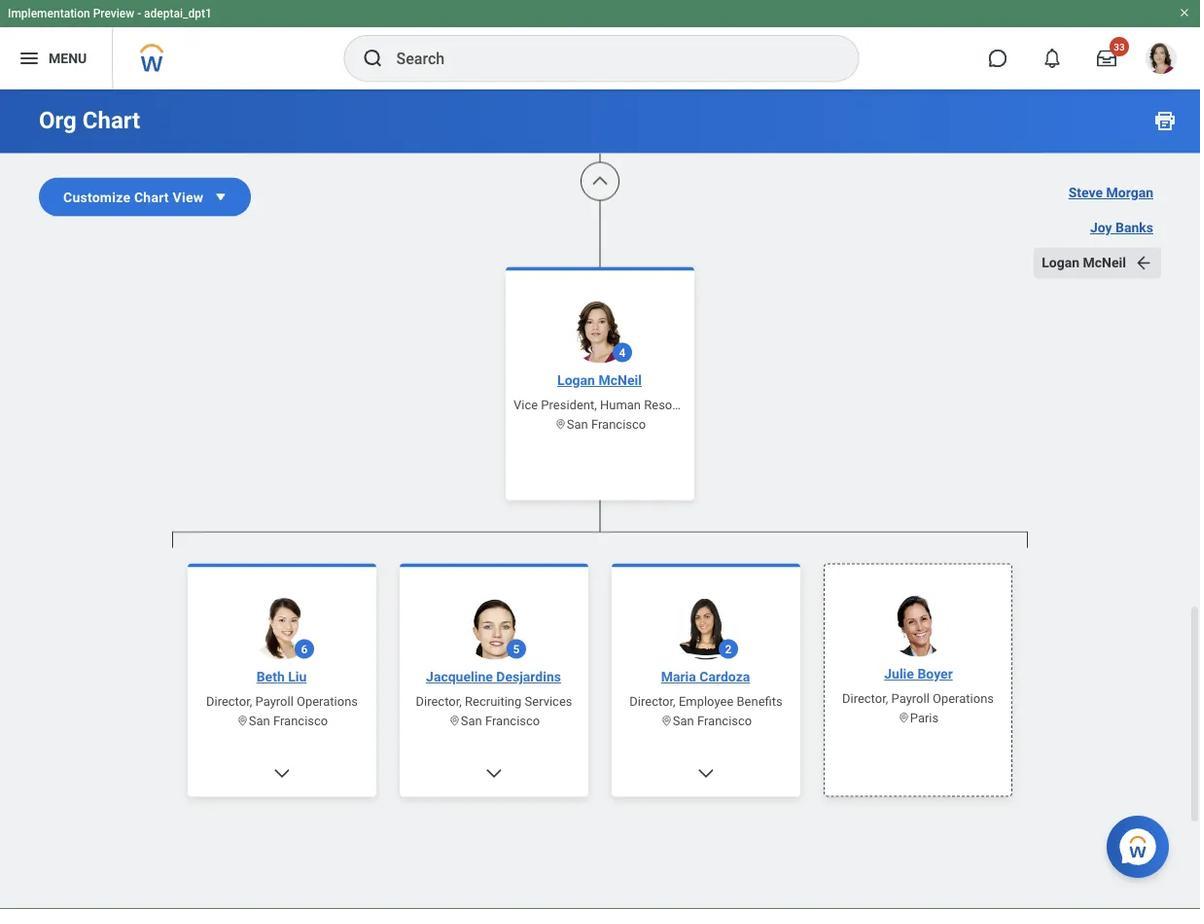 Task type: describe. For each thing, give the bounding box(es) containing it.
customize chart view
[[63, 189, 204, 205]]

san for maria
[[673, 715, 694, 729]]

vice president, human resources
[[514, 398, 704, 413]]

chart for org
[[82, 107, 140, 134]]

org chart
[[39, 107, 140, 134]]

francisco for liu
[[273, 715, 328, 729]]

boyer
[[918, 667, 953, 683]]

menu
[[49, 50, 87, 66]]

director, recruiting services
[[416, 695, 573, 710]]

san francisco for desjardins
[[461, 715, 540, 729]]

payroll for beth
[[255, 695, 294, 710]]

desjardins
[[497, 670, 561, 686]]

caret down image
[[211, 187, 231, 207]]

inbox large image
[[1098, 49, 1117, 68]]

menu button
[[0, 27, 112, 90]]

san francisco for liu
[[249, 715, 328, 729]]

director, for beth liu
[[206, 695, 252, 710]]

steve morgan
[[1069, 185, 1154, 201]]

san francisco for cardoza
[[673, 715, 752, 729]]

logan mcneil, logan mcneil, 4 direct reports element
[[172, 549, 1028, 910]]

julie boyer link
[[877, 666, 961, 685]]

logan mcneil link
[[550, 372, 650, 391]]

notifications large image
[[1043, 49, 1063, 68]]

director, for julie boyer
[[843, 692, 889, 707]]

benefits
[[737, 695, 783, 710]]

6
[[301, 643, 308, 657]]

beth liu
[[257, 670, 307, 686]]

location image
[[236, 716, 249, 728]]

implementation preview -   adeptai_dpt1
[[8, 7, 212, 20]]

location image for jacqueline
[[448, 716, 461, 728]]

location image for maria
[[660, 716, 673, 728]]

director, for maria cardoza
[[630, 695, 676, 710]]

director, for jacqueline desjardins
[[416, 695, 462, 710]]

4
[[619, 346, 626, 360]]

1 vertical spatial logan
[[558, 373, 595, 389]]

morgan
[[1107, 185, 1154, 201]]

33
[[1114, 41, 1126, 53]]

francisco for desjardins
[[485, 715, 540, 729]]

joy banks button
[[1083, 213, 1162, 244]]

san for beth
[[249, 715, 270, 729]]

mcneil inside button
[[1084, 255, 1127, 271]]

logan inside button
[[1042, 255, 1080, 271]]

director, payroll operations for beth
[[206, 695, 358, 710]]

location image for logan
[[554, 419, 567, 432]]

julie boyer
[[885, 667, 953, 683]]

1 vertical spatial mcneil
[[599, 373, 642, 389]]

joy
[[1091, 220, 1113, 236]]

chevron down image for cardoza
[[697, 765, 716, 784]]

chart for customize
[[134, 189, 169, 205]]

francisco for cardoza
[[698, 715, 752, 729]]

logan mcneil inside button
[[1042, 255, 1127, 271]]

-
[[137, 7, 141, 20]]

jacqueline desjardins link
[[418, 668, 569, 688]]

director, employee benefits
[[630, 695, 783, 710]]

steve morgan button
[[1061, 178, 1162, 209]]

33 button
[[1086, 37, 1130, 80]]

justify image
[[18, 47, 41, 70]]

logan mcneil button
[[1035, 248, 1162, 279]]

operations for boyer
[[933, 692, 994, 707]]

close environment banner image
[[1179, 7, 1191, 18]]

operations for liu
[[297, 695, 358, 710]]

maria cardoza link
[[654, 668, 758, 688]]



Task type: locate. For each thing, give the bounding box(es) containing it.
beth
[[257, 670, 285, 686]]

1 chevron down image from the left
[[485, 765, 504, 784]]

org chart main content
[[0, 0, 1201, 910]]

0 vertical spatial logan mcneil
[[1042, 255, 1127, 271]]

jacqueline
[[426, 670, 493, 686]]

logan
[[1042, 255, 1080, 271], [558, 373, 595, 389]]

jacqueline desjardins
[[426, 670, 561, 686]]

chevron down image for desjardins
[[485, 765, 504, 784]]

print org chart image
[[1154, 109, 1177, 132]]

director, payroll operations for julie
[[843, 692, 994, 707]]

location image for julie
[[898, 713, 911, 725]]

services
[[525, 695, 573, 710]]

vice
[[514, 398, 538, 413]]

0 horizontal spatial payroll
[[255, 695, 294, 710]]

francisco down the employee
[[698, 715, 752, 729]]

director, up location icon
[[206, 695, 252, 710]]

director, down maria
[[630, 695, 676, 710]]

joy banks
[[1091, 220, 1154, 236]]

julie
[[885, 667, 915, 683]]

mcneil down "joy"
[[1084, 255, 1127, 271]]

menu banner
[[0, 0, 1201, 90]]

maria
[[661, 670, 697, 686]]

francisco down "liu"
[[273, 715, 328, 729]]

logan mcneil down "joy"
[[1042, 255, 1127, 271]]

2
[[725, 643, 732, 657]]

mcneil
[[1084, 255, 1127, 271], [599, 373, 642, 389]]

san francisco down beth liu link
[[249, 715, 328, 729]]

preview
[[93, 7, 134, 20]]

0 horizontal spatial logan
[[558, 373, 595, 389]]

0 horizontal spatial mcneil
[[599, 373, 642, 389]]

0 vertical spatial chart
[[82, 107, 140, 134]]

2 chevron down image from the left
[[697, 765, 716, 784]]

location image down president,
[[554, 419, 567, 432]]

customize
[[63, 189, 131, 205]]

chart inside button
[[134, 189, 169, 205]]

san down beth
[[249, 715, 270, 729]]

location image
[[554, 419, 567, 432], [898, 713, 911, 725], [448, 716, 461, 728], [660, 716, 673, 728]]

recruiting
[[465, 695, 522, 710]]

maria cardoza
[[661, 670, 750, 686]]

liu
[[288, 670, 307, 686]]

resources
[[644, 398, 704, 413]]

search image
[[361, 47, 385, 70]]

san down president,
[[567, 418, 588, 433]]

chevron down image down director, recruiting services
[[485, 765, 504, 784]]

chart
[[82, 107, 140, 134], [134, 189, 169, 205]]

adeptai_dpt1
[[144, 7, 212, 20]]

director, payroll operations up paris
[[843, 692, 994, 707]]

cardoza
[[700, 670, 750, 686]]

san for logan
[[567, 418, 588, 433]]

operations down "liu"
[[297, 695, 358, 710]]

1 horizontal spatial operations
[[933, 692, 994, 707]]

1 horizontal spatial payroll
[[892, 692, 930, 707]]

francisco down human
[[592, 418, 646, 433]]

payroll up paris
[[892, 692, 930, 707]]

view
[[173, 189, 204, 205]]

arrow left image
[[1135, 253, 1154, 273]]

chevron down image
[[272, 765, 292, 784]]

1 horizontal spatial logan mcneil
[[1042, 255, 1127, 271]]

director, payroll operations down beth liu link
[[206, 695, 358, 710]]

chevron up image
[[591, 172, 610, 191]]

chart right 'org'
[[82, 107, 140, 134]]

employee
[[679, 695, 734, 710]]

beth liu link
[[249, 668, 315, 688]]

0 horizontal spatial chevron down image
[[485, 765, 504, 784]]

mcneil up human
[[599, 373, 642, 389]]

1 horizontal spatial chevron down image
[[697, 765, 716, 784]]

org
[[39, 107, 77, 134]]

logan up president,
[[558, 373, 595, 389]]

0 horizontal spatial logan mcneil
[[558, 373, 642, 389]]

implementation
[[8, 7, 90, 20]]

1 vertical spatial chart
[[134, 189, 169, 205]]

san down recruiting
[[461, 715, 482, 729]]

0 vertical spatial mcneil
[[1084, 255, 1127, 271]]

francisco down director, recruiting services
[[485, 715, 540, 729]]

1 horizontal spatial logan
[[1042, 255, 1080, 271]]

chart left view
[[134, 189, 169, 205]]

francisco for mcneil
[[592, 418, 646, 433]]

francisco
[[592, 418, 646, 433], [273, 715, 328, 729], [485, 715, 540, 729], [698, 715, 752, 729]]

location image down director, employee benefits
[[660, 716, 673, 728]]

director, down julie
[[843, 692, 889, 707]]

1 vertical spatial logan mcneil
[[558, 373, 642, 389]]

chevron down image down director, employee benefits
[[697, 765, 716, 784]]

san francisco
[[567, 418, 646, 433], [249, 715, 328, 729], [461, 715, 540, 729], [673, 715, 752, 729]]

director, payroll operations
[[843, 692, 994, 707], [206, 695, 358, 710]]

5
[[513, 643, 520, 657]]

profile logan mcneil image
[[1146, 43, 1177, 78]]

location image down julie
[[898, 713, 911, 725]]

0 vertical spatial logan
[[1042, 255, 1080, 271]]

logan mcneil
[[1042, 255, 1127, 271], [558, 373, 642, 389]]

san for jacqueline
[[461, 715, 482, 729]]

payroll down beth
[[255, 695, 294, 710]]

location image down director, recruiting services
[[448, 716, 461, 728]]

paris
[[911, 712, 939, 726]]

director,
[[843, 692, 889, 707], [206, 695, 252, 710], [416, 695, 462, 710], [630, 695, 676, 710]]

operations
[[933, 692, 994, 707], [297, 695, 358, 710]]

san
[[567, 418, 588, 433], [249, 715, 270, 729], [461, 715, 482, 729], [673, 715, 694, 729]]

san francisco down director, recruiting services
[[461, 715, 540, 729]]

0 horizontal spatial operations
[[297, 695, 358, 710]]

san down director, employee benefits
[[673, 715, 694, 729]]

president,
[[541, 398, 597, 413]]

logan down steve
[[1042, 255, 1080, 271]]

operations down "boyer"
[[933, 692, 994, 707]]

payroll
[[892, 692, 930, 707], [255, 695, 294, 710]]

steve
[[1069, 185, 1103, 201]]

1 horizontal spatial mcneil
[[1084, 255, 1127, 271]]

customize chart view button
[[39, 178, 251, 216]]

chevron down image
[[485, 765, 504, 784], [697, 765, 716, 784]]

1 horizontal spatial director, payroll operations
[[843, 692, 994, 707]]

banks
[[1116, 220, 1154, 236]]

Search Workday  search field
[[397, 37, 819, 80]]

logan mcneil up vice president, human resources
[[558, 373, 642, 389]]

san francisco down vice president, human resources
[[567, 418, 646, 433]]

san francisco down the employee
[[673, 715, 752, 729]]

san francisco for mcneil
[[567, 418, 646, 433]]

payroll for julie
[[892, 692, 930, 707]]

human
[[600, 398, 641, 413]]

director, down the jacqueline
[[416, 695, 462, 710]]

0 horizontal spatial director, payroll operations
[[206, 695, 358, 710]]



Task type: vqa. For each thing, say whether or not it's contained in the screenshot.
top 'minute' spin button
no



